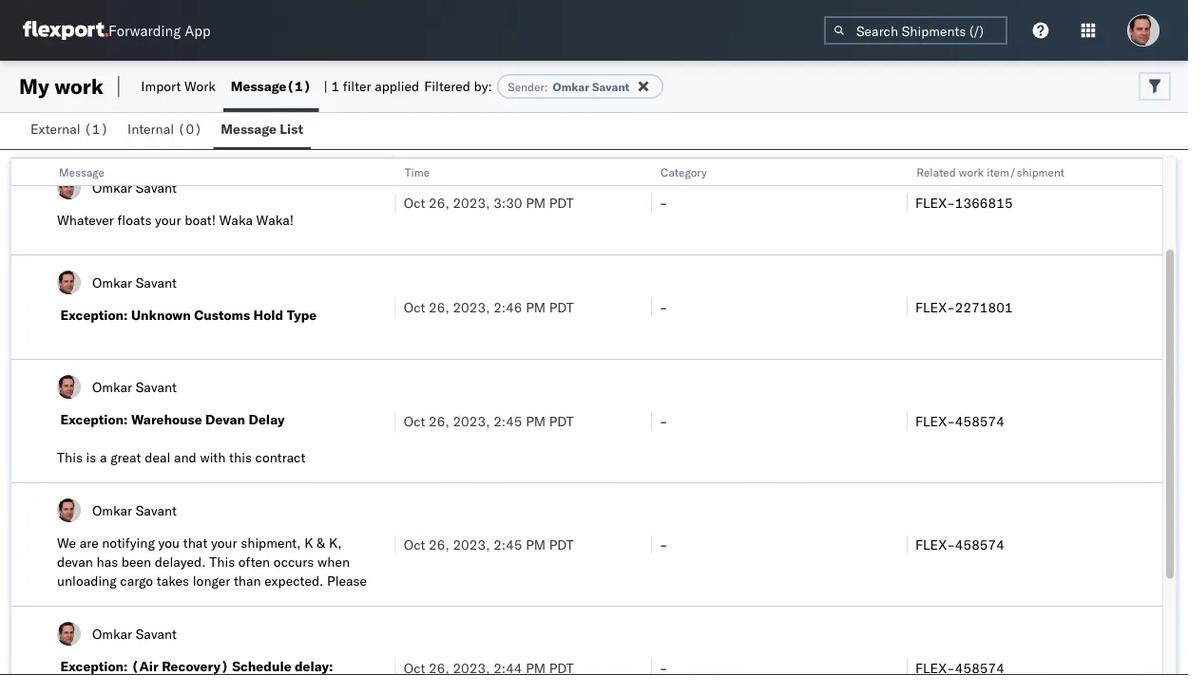 Task type: locate. For each thing, give the bounding box(es) containing it.
0 horizontal spatial that
[[87, 592, 112, 609]]

app
[[185, 21, 211, 39]]

0 vertical spatial that
[[183, 535, 208, 552]]

0 vertical spatial oct 26, 2023, 2:45 pm pdt
[[404, 413, 574, 430]]

1 horizontal spatial this
[[209, 554, 235, 571]]

with inside this is a great deal and with this contract established, we will create a lucrative partnership.
[[200, 450, 226, 466]]

exception: for exception: warehouse devan delay
[[60, 412, 128, 428]]

2 2023, from the top
[[453, 299, 490, 316]]

pm for exception: unknown customs hold type
[[526, 299, 546, 316]]

work for my
[[54, 73, 103, 99]]

1 2:45 from the top
[[493, 413, 522, 430]]

contract
[[255, 450, 306, 466]]

exception:
[[60, 307, 128, 324], [60, 412, 128, 428], [60, 659, 128, 675]]

schedule
[[232, 659, 291, 675]]

2 pm from the top
[[526, 299, 546, 316]]

we are notifying you that your shipment, k & k, devan has been delayed. this often occurs when unloading cargo takes longer than expected. please note that this may impact your shipment's final delivery date.
[[57, 535, 367, 628]]

great
[[110, 450, 141, 466]]

this left "is"
[[57, 450, 83, 466]]

shipment's
[[244, 592, 309, 609]]

1 vertical spatial flex- 458574
[[915, 537, 1005, 553]]

resize handle column header
[[372, 159, 395, 676], [628, 159, 651, 676], [884, 159, 907, 676], [1140, 159, 1162, 676]]

partnership.
[[286, 469, 360, 485]]

omkar savant for are
[[92, 502, 177, 519]]

pm
[[526, 194, 546, 211], [526, 299, 546, 316], [526, 413, 546, 430], [526, 537, 546, 553]]

3 oct from the top
[[404, 413, 425, 430]]

0 vertical spatial (1)
[[286, 78, 311, 95]]

-
[[659, 194, 668, 211], [659, 299, 668, 316], [659, 413, 668, 430], [659, 537, 668, 553]]

exception: left the unknown
[[60, 307, 128, 324]]

omkar up floats
[[92, 179, 132, 196]]

0 horizontal spatial with
[[151, 630, 177, 647]]

omkar up the unknown
[[92, 274, 132, 291]]

- for exception: unknown customs hold type
[[659, 299, 668, 316]]

update
[[81, 630, 123, 647]]

1 pm from the top
[[526, 194, 546, 211]]

(1) inside button
[[84, 121, 109, 137]]

omkar savant up the unknown
[[92, 274, 177, 291]]

your down longer
[[214, 592, 240, 609]]

4 resize handle column header from the left
[[1140, 159, 1162, 676]]

savant up warehouse
[[136, 379, 177, 395]]

pm for your
[[526, 537, 546, 553]]

omkar savant for (air
[[92, 626, 177, 643]]

0 vertical spatial with
[[200, 450, 226, 466]]

pdt for exception: unknown customs hold type
[[549, 299, 574, 316]]

0 vertical spatial you
[[158, 535, 180, 552]]

1 2023, from the top
[[453, 194, 490, 211]]

your up longer
[[211, 535, 237, 552]]

26,
[[429, 194, 449, 211], [429, 299, 449, 316], [429, 413, 449, 430], [429, 537, 449, 553]]

may
[[141, 592, 166, 609]]

longer
[[193, 573, 230, 590]]

1 vertical spatial 458574
[[955, 537, 1005, 553]]

458574
[[955, 413, 1005, 430], [955, 537, 1005, 553]]

internal
[[127, 121, 174, 137]]

flex- for your
[[915, 537, 955, 553]]

1 vertical spatial will
[[57, 630, 78, 647]]

4 pm from the top
[[526, 537, 546, 553]]

this inside we are notifying you that your shipment, k & k, devan has been delayed. this often occurs when unloading cargo takes longer than expected. please note that this may impact your shipment's final delivery date.
[[209, 554, 235, 571]]

4 omkar savant from the top
[[92, 502, 177, 519]]

your left 'boat!'
[[155, 212, 181, 229]]

1 horizontal spatial work
[[959, 165, 984, 179]]

this
[[229, 450, 252, 466], [115, 592, 138, 609]]

1 pdt from the top
[[549, 194, 574, 211]]

0 vertical spatial this
[[229, 450, 252, 466]]

omkar for exception: unknown customs hold type
[[92, 274, 132, 291]]

1 omkar savant from the top
[[92, 179, 177, 196]]

1 vertical spatial (1)
[[84, 121, 109, 137]]

with up 'create'
[[200, 450, 226, 466]]

2 26, from the top
[[429, 299, 449, 316]]

1 vertical spatial a
[[220, 469, 227, 485]]

oct 26, 2023, 2:45 pm pdt
[[404, 413, 574, 430], [404, 537, 574, 553]]

savant up the possible. in the bottom left of the page
[[136, 626, 177, 643]]

2 omkar savant from the top
[[92, 274, 177, 291]]

item/shipment
[[986, 165, 1064, 179]]

4 flex- from the top
[[915, 537, 955, 553]]

1 horizontal spatial with
[[200, 450, 226, 466]]

0 horizontal spatial will
[[57, 630, 78, 647]]

| 1 filter applied filtered by:
[[324, 78, 492, 95]]

waka
[[219, 212, 253, 229]]

that
[[183, 535, 208, 552], [87, 592, 112, 609]]

oct for waka!
[[404, 194, 425, 211]]

sender : omkar savant
[[508, 79, 630, 94]]

1 exception: from the top
[[60, 307, 128, 324]]

you up delayed.
[[158, 535, 180, 552]]

resize handle column header for time
[[628, 159, 651, 676]]

pm for waka!
[[526, 194, 546, 211]]

2 oct from the top
[[404, 299, 425, 316]]

2 pdt from the top
[[549, 299, 574, 316]]

2 oct 26, 2023, 2:45 pm pdt from the top
[[404, 537, 574, 553]]

1 horizontal spatial you
[[158, 535, 180, 552]]

1 458574 from the top
[[955, 413, 1005, 430]]

3 pdt from the top
[[549, 413, 574, 430]]

this inside this is a great deal and with this contract established, we will create a lucrative partnership.
[[57, 450, 83, 466]]

warehouse
[[131, 412, 202, 428]]

1 26, from the top
[[429, 194, 449, 211]]

flex- 458574
[[915, 413, 1005, 430], [915, 537, 1005, 553]]

work for related
[[959, 165, 984, 179]]

savant up the unknown
[[136, 274, 177, 291]]

0 vertical spatial this
[[57, 450, 83, 466]]

5 omkar savant from the top
[[92, 626, 177, 643]]

0 horizontal spatial this
[[57, 450, 83, 466]]

this up longer
[[209, 554, 235, 571]]

exception: (air recovery) schedule delay:
[[60, 659, 333, 675]]

1 vertical spatial work
[[959, 165, 984, 179]]

omkar up notifying
[[92, 502, 132, 519]]

message for list
[[221, 121, 276, 137]]

flex- for waka!
[[915, 194, 955, 211]]

with up (air
[[151, 630, 177, 647]]

will down 'deal' on the bottom of the page
[[155, 469, 175, 485]]

will up soon
[[57, 630, 78, 647]]

list
[[280, 121, 303, 137]]

that up delayed.
[[183, 535, 208, 552]]

omkar right :
[[553, 79, 589, 94]]

1 vertical spatial this
[[115, 592, 138, 609]]

1 horizontal spatial will
[[155, 469, 175, 485]]

takes
[[157, 573, 189, 590]]

work up external (1)
[[54, 73, 103, 99]]

omkar savant up floats
[[92, 179, 177, 196]]

shipment,
[[241, 535, 301, 552]]

omkar up as
[[92, 626, 132, 643]]

0 horizontal spatial work
[[54, 73, 103, 99]]

savant for your
[[136, 502, 177, 519]]

3:30
[[493, 194, 522, 211]]

1 vertical spatial you
[[127, 630, 148, 647]]

flex-
[[915, 194, 955, 211], [915, 299, 955, 316], [915, 413, 955, 430], [915, 537, 955, 553]]

omkar savant up the possible. in the bottom left of the page
[[92, 626, 177, 643]]

message down external (1) button
[[59, 165, 105, 179]]

that down unloading
[[87, 592, 112, 609]]

0 horizontal spatial you
[[127, 630, 148, 647]]

this
[[57, 450, 83, 466], [209, 554, 235, 571]]

filtered
[[424, 78, 470, 95]]

2 flex- from the top
[[915, 299, 955, 316]]

you up the possible. in the bottom left of the page
[[127, 630, 148, 647]]

with
[[200, 450, 226, 466], [151, 630, 177, 647]]

savant up whatever floats your boat! waka waka!
[[136, 179, 177, 196]]

1 oct from the top
[[404, 194, 425, 211]]

applied
[[375, 78, 419, 95]]

(1) right the external
[[84, 121, 109, 137]]

omkar up warehouse
[[92, 379, 132, 395]]

waka!
[[256, 212, 294, 229]]

1 vertical spatial 2:45
[[493, 537, 522, 553]]

related
[[916, 165, 956, 179]]

impact
[[170, 592, 211, 609]]

3 exception: from the top
[[60, 659, 128, 675]]

3 resize handle column header from the left
[[884, 159, 907, 676]]

2:45
[[493, 413, 522, 430], [493, 537, 522, 553]]

omkar savant for floats
[[92, 179, 177, 196]]

2 vertical spatial exception:
[[60, 659, 128, 675]]

1 horizontal spatial (1)
[[286, 78, 311, 95]]

delay
[[249, 412, 285, 428]]

0 horizontal spatial this
[[115, 592, 138, 609]]

recovery)
[[162, 659, 229, 675]]

4 2023, from the top
[[453, 537, 490, 553]]

0 horizontal spatial (1)
[[84, 121, 109, 137]]

message left list
[[221, 121, 276, 137]]

work up flex- 1366815
[[959, 165, 984, 179]]

1 vertical spatial this
[[209, 554, 235, 571]]

2 resize handle column header from the left
[[628, 159, 651, 676]]

omkar for exception: (air recovery) schedule delay:
[[92, 626, 132, 643]]

this up date. on the bottom of page
[[115, 592, 138, 609]]

1 - from the top
[[659, 194, 668, 211]]

(1) for message (1)
[[286, 78, 311, 95]]

you inside appreciate will update you with soon as possible.
[[127, 630, 148, 647]]

you inside we are notifying you that your shipment, k & k, devan has been delayed. this often occurs when unloading cargo takes longer than expected. please note that this may impact your shipment's final delivery date.
[[158, 535, 180, 552]]

has
[[96, 554, 118, 571]]

external
[[30, 121, 80, 137]]

whatever floats your boat! waka waka!
[[57, 212, 294, 229]]

0 vertical spatial a
[[100, 450, 107, 466]]

omkar savant up warehouse
[[92, 379, 177, 395]]

1 horizontal spatial this
[[229, 450, 252, 466]]

1 vertical spatial your
[[211, 535, 237, 552]]

1 vertical spatial with
[[151, 630, 177, 647]]

(1) left |
[[286, 78, 311, 95]]

flex- 2271801
[[915, 299, 1013, 316]]

0 vertical spatial 2:45
[[493, 413, 522, 430]]

exception: up "is"
[[60, 412, 128, 428]]

devan
[[57, 554, 93, 571]]

message list button
[[213, 112, 311, 149]]

floats
[[117, 212, 152, 229]]

exception: down update
[[60, 659, 128, 675]]

resize handle column header for category
[[884, 159, 907, 676]]

message inside button
[[221, 121, 276, 137]]

oct
[[404, 194, 425, 211], [404, 299, 425, 316], [404, 413, 425, 430], [404, 537, 425, 553]]

(0)
[[177, 121, 202, 137]]

savant down we
[[136, 502, 177, 519]]

a right 'create'
[[220, 469, 227, 485]]

0 vertical spatial work
[[54, 73, 103, 99]]

0 vertical spatial 458574
[[955, 413, 1005, 430]]

external (1)
[[30, 121, 109, 137]]

your
[[155, 212, 181, 229], [211, 535, 237, 552], [214, 592, 240, 609]]

4 - from the top
[[659, 537, 668, 553]]

26, for exception: unknown customs hold type
[[429, 299, 449, 316]]

(air
[[131, 659, 159, 675]]

this up lucrative
[[229, 450, 252, 466]]

1 vertical spatial message
[[221, 121, 276, 137]]

0 vertical spatial exception:
[[60, 307, 128, 324]]

will inside appreciate will update you with soon as possible.
[[57, 630, 78, 647]]

1 vertical spatial exception:
[[60, 412, 128, 428]]

4 oct from the top
[[404, 537, 425, 553]]

1 flex- from the top
[[915, 194, 955, 211]]

0 vertical spatial message
[[231, 78, 286, 95]]

1 oct 26, 2023, 2:45 pm pdt from the top
[[404, 413, 574, 430]]

4 26, from the top
[[429, 537, 449, 553]]

pdt
[[549, 194, 574, 211], [549, 299, 574, 316], [549, 413, 574, 430], [549, 537, 574, 553]]

omkar savant up notifying
[[92, 502, 177, 519]]

oct for your
[[404, 537, 425, 553]]

2 exception: from the top
[[60, 412, 128, 428]]

(1)
[[286, 78, 311, 95], [84, 121, 109, 137]]

1 resize handle column header from the left
[[372, 159, 395, 676]]

26, for your
[[429, 537, 449, 553]]

1 vertical spatial that
[[87, 592, 112, 609]]

2023, for your
[[453, 537, 490, 553]]

4 pdt from the top
[[549, 537, 574, 553]]

you for with
[[127, 630, 148, 647]]

2 - from the top
[[659, 299, 668, 316]]

0 vertical spatial will
[[155, 469, 175, 485]]

a right "is"
[[100, 450, 107, 466]]

0 vertical spatial flex- 458574
[[915, 413, 1005, 430]]

oct 26, 2023, 3:30 pm pdt
[[404, 194, 574, 211]]

delay:
[[295, 659, 333, 675]]

often
[[238, 554, 270, 571]]

1 vertical spatial oct 26, 2023, 2:45 pm pdt
[[404, 537, 574, 553]]

unloading
[[57, 573, 117, 590]]

message up message list
[[231, 78, 286, 95]]



Task type: vqa. For each thing, say whether or not it's contained in the screenshot.
EDT associated with Jul 05, 2022 EDT
no



Task type: describe. For each thing, give the bounding box(es) containing it.
this inside we are notifying you that your shipment, k & k, devan has been delayed. this often occurs when unloading cargo takes longer than expected. please note that this may impact your shipment's final delivery date.
[[115, 592, 138, 609]]

message (1)
[[231, 78, 311, 95]]

1366815
[[955, 194, 1013, 211]]

are
[[79, 535, 98, 552]]

deal
[[145, 450, 170, 466]]

lucrative
[[231, 469, 282, 485]]

- for your
[[659, 537, 668, 553]]

by:
[[474, 78, 492, 95]]

(1) for external (1)
[[84, 121, 109, 137]]

occurs
[[274, 554, 314, 571]]

appreciate will update you with soon as possible.
[[57, 611, 228, 666]]

unknown
[[131, 307, 191, 324]]

cargo
[[120, 573, 153, 590]]

we
[[57, 535, 76, 552]]

and
[[174, 450, 197, 466]]

forwarding
[[108, 21, 181, 39]]

internal (0)
[[127, 121, 202, 137]]

2 vertical spatial message
[[59, 165, 105, 179]]

notifying
[[102, 535, 155, 552]]

1 horizontal spatial a
[[220, 469, 227, 485]]

2:46
[[493, 299, 522, 316]]

time
[[405, 165, 430, 179]]

than
[[234, 573, 261, 590]]

0 horizontal spatial a
[[100, 450, 107, 466]]

flex- for exception: unknown customs hold type
[[915, 299, 955, 316]]

appreciate
[[164, 611, 228, 628]]

create
[[179, 469, 217, 485]]

filter
[[343, 78, 371, 95]]

message list
[[221, 121, 303, 137]]

flex- 1366815
[[915, 194, 1013, 211]]

date.
[[107, 611, 138, 628]]

sender
[[508, 79, 544, 94]]

soon
[[57, 649, 86, 666]]

oct for exception: unknown customs hold type
[[404, 299, 425, 316]]

2 458574 from the top
[[955, 537, 1005, 553]]

internal (0) button
[[120, 112, 213, 149]]

exception: unknown customs hold type
[[60, 307, 317, 324]]

this inside this is a great deal and with this contract established, we will create a lucrative partnership.
[[229, 450, 252, 466]]

- for waka!
[[659, 194, 668, 211]]

3 pm from the top
[[526, 413, 546, 430]]

customs
[[194, 307, 250, 324]]

import work button
[[133, 61, 223, 112]]

savant for exception: unknown customs hold type
[[136, 274, 177, 291]]

exception: warehouse devan delay
[[60, 412, 285, 428]]

exception: for exception: (air recovery) schedule delay:
[[60, 659, 128, 675]]

related work item/shipment
[[916, 165, 1064, 179]]

2023, for waka!
[[453, 194, 490, 211]]

3 - from the top
[[659, 413, 668, 430]]

3 flex- from the top
[[915, 413, 955, 430]]

0 vertical spatial your
[[155, 212, 181, 229]]

k,
[[329, 535, 342, 552]]

whatever
[[57, 212, 114, 229]]

type
[[287, 307, 317, 324]]

&
[[317, 535, 325, 552]]

pdt for waka!
[[549, 194, 574, 211]]

forwarding app
[[108, 21, 211, 39]]

2 vertical spatial your
[[214, 592, 240, 609]]

work
[[184, 78, 216, 95]]

pdt for your
[[549, 537, 574, 553]]

been
[[122, 554, 151, 571]]

delivery
[[57, 611, 104, 628]]

2023, for exception: unknown customs hold type
[[453, 299, 490, 316]]

savant for waka!
[[136, 179, 177, 196]]

:
[[544, 79, 548, 94]]

category
[[660, 165, 707, 179]]

exception: for exception: unknown customs hold type
[[60, 307, 128, 324]]

2 flex- 458574 from the top
[[915, 537, 1005, 553]]

k
[[304, 535, 313, 552]]

3 26, from the top
[[429, 413, 449, 430]]

will inside this is a great deal and with this contract established, we will create a lucrative partnership.
[[155, 469, 175, 485]]

delayed.
[[155, 554, 206, 571]]

when
[[317, 554, 350, 571]]

forwarding app link
[[23, 21, 211, 40]]

1 horizontal spatial that
[[183, 535, 208, 552]]

2271801
[[955, 299, 1013, 316]]

my work
[[19, 73, 103, 99]]

omkar savant for unknown
[[92, 274, 177, 291]]

Search Shipments (/) text field
[[824, 16, 1008, 45]]

3 2023, from the top
[[453, 413, 490, 430]]

with inside appreciate will update you with soon as possible.
[[151, 630, 177, 647]]

final
[[313, 592, 339, 609]]

is
[[86, 450, 96, 466]]

my
[[19, 73, 49, 99]]

devan
[[205, 412, 245, 428]]

we
[[135, 469, 151, 485]]

26, for waka!
[[429, 194, 449, 211]]

savant for exception: (air recovery) schedule delay:
[[136, 626, 177, 643]]

you for that
[[158, 535, 180, 552]]

please
[[327, 573, 367, 590]]

savant right :
[[592, 79, 630, 94]]

as
[[90, 649, 104, 666]]

import
[[141, 78, 181, 95]]

external (1) button
[[23, 112, 120, 149]]

2 2:45 from the top
[[493, 537, 522, 553]]

oct 26, 2023, 2:46 pm pdt
[[404, 299, 574, 316]]

resize handle column header for message
[[372, 159, 395, 676]]

omkar for your
[[92, 502, 132, 519]]

flexport. image
[[23, 21, 108, 40]]

this is a great deal and with this contract established, we will create a lucrative partnership.
[[57, 450, 360, 485]]

expected.
[[265, 573, 324, 590]]

message for (1)
[[231, 78, 286, 95]]

established,
[[57, 469, 131, 485]]

|
[[324, 78, 328, 95]]

1
[[331, 78, 339, 95]]

omkar for waka!
[[92, 179, 132, 196]]

3 omkar savant from the top
[[92, 379, 177, 395]]

1 flex- 458574 from the top
[[915, 413, 1005, 430]]

possible.
[[107, 649, 162, 666]]

hold
[[253, 307, 283, 324]]

note
[[57, 592, 84, 609]]

resize handle column header for related work item/shipment
[[1140, 159, 1162, 676]]

boat!
[[185, 212, 216, 229]]



